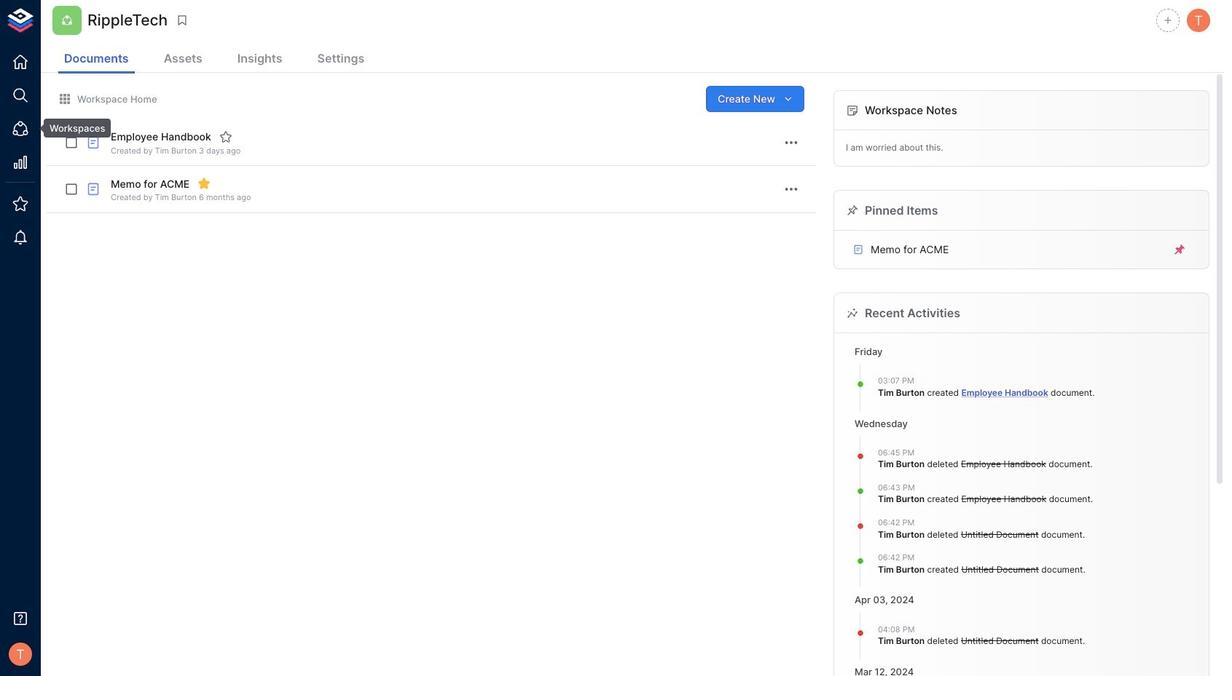 Task type: describe. For each thing, give the bounding box(es) containing it.
unpin image
[[1173, 243, 1186, 256]]



Task type: locate. For each thing, give the bounding box(es) containing it.
favorite image
[[219, 130, 232, 144]]

remove favorite image
[[198, 177, 211, 190]]

tooltip
[[34, 119, 111, 138]]

bookmark image
[[176, 14, 189, 27]]



Task type: vqa. For each thing, say whether or not it's contained in the screenshot.
Favorite IMAGE at the left top
yes



